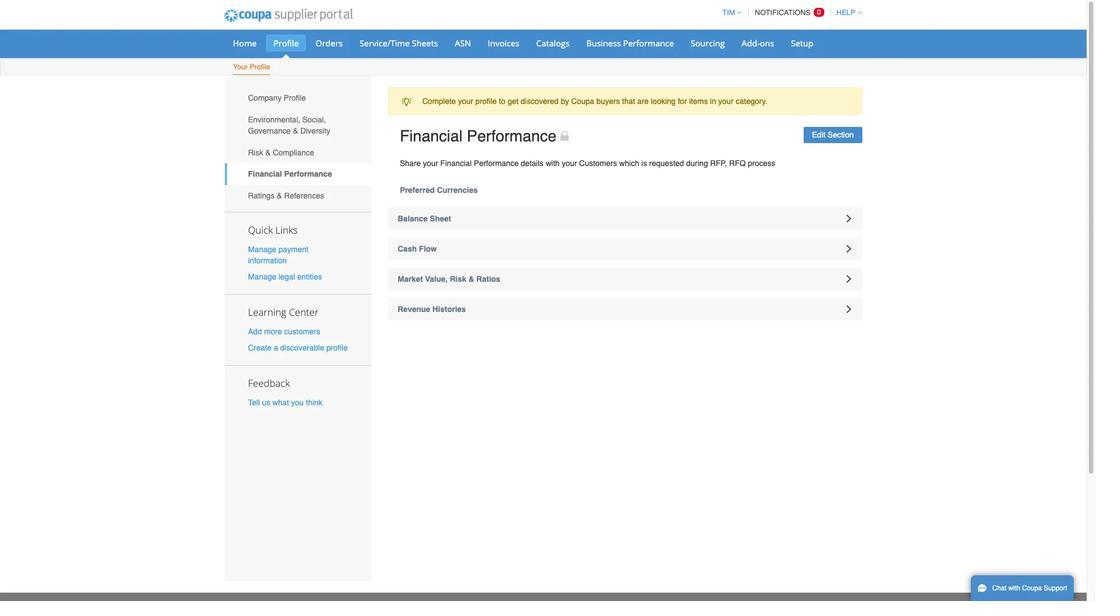 Task type: locate. For each thing, give the bounding box(es) containing it.
balance sheet
[[398, 214, 451, 223]]

coupa inside chat with coupa support "button"
[[1023, 585, 1042, 593]]

financial up the ratings
[[248, 170, 282, 179]]

risk
[[248, 148, 263, 157], [450, 275, 467, 284]]

manage legal entities link
[[248, 272, 322, 281]]

1 vertical spatial manage
[[248, 272, 276, 281]]

risk right value, at the left of page
[[450, 275, 467, 284]]

you
[[291, 399, 304, 408]]

0 horizontal spatial financial performance
[[248, 170, 332, 179]]

are
[[638, 97, 649, 106]]

2 vertical spatial financial
[[248, 170, 282, 179]]

1 horizontal spatial coupa
[[1023, 585, 1042, 593]]

complete
[[423, 97, 456, 106]]

financial performance inside "link"
[[248, 170, 332, 179]]

add more customers
[[248, 327, 320, 336]]

coupa supplier portal image
[[216, 2, 360, 30]]

financial performance down compliance
[[248, 170, 332, 179]]

environmental, social, governance & diversity link
[[225, 109, 372, 142]]

service/time
[[360, 37, 410, 49]]

manage legal entities
[[248, 272, 322, 281]]

1 horizontal spatial risk
[[450, 275, 467, 284]]

with inside "button"
[[1009, 585, 1021, 593]]

1 vertical spatial financial performance
[[248, 170, 332, 179]]

2 vertical spatial profile
[[284, 94, 306, 103]]

rfp,
[[711, 159, 727, 168]]

complete your profile to get discovered by coupa buyers that are looking for items in your category. alert
[[388, 87, 863, 115]]

create
[[248, 344, 272, 353]]

with right the details
[[546, 159, 560, 168]]

1 vertical spatial profile
[[250, 63, 270, 71]]

customers
[[284, 327, 320, 336]]

& left diversity
[[293, 126, 298, 135]]

sourcing
[[691, 37, 725, 49]]

buyers
[[597, 97, 620, 106]]

manage for manage payment information
[[248, 245, 276, 254]]

0 vertical spatial financial performance
[[400, 127, 557, 145]]

1 horizontal spatial with
[[1009, 585, 1021, 593]]

1 vertical spatial with
[[1009, 585, 1021, 593]]

manage for manage legal entities
[[248, 272, 276, 281]]

ratios
[[477, 275, 501, 284]]

profile right discoverable
[[327, 344, 348, 353]]

ratings & references
[[248, 191, 324, 200]]

information
[[248, 256, 287, 265]]

details
[[521, 159, 544, 168]]

add
[[248, 327, 262, 336]]

0 vertical spatial profile
[[274, 37, 299, 49]]

1 manage from the top
[[248, 245, 276, 254]]

0 horizontal spatial profile
[[327, 344, 348, 353]]

company
[[248, 94, 282, 103]]

invoices
[[488, 37, 520, 49]]

financial up share
[[400, 127, 463, 145]]

1 vertical spatial profile
[[327, 344, 348, 353]]

profile up "environmental, social, governance & diversity" link
[[284, 94, 306, 103]]

revenue histories button
[[388, 298, 863, 321]]

social,
[[303, 115, 326, 124]]

risk & compliance link
[[225, 142, 372, 163]]

references
[[284, 191, 324, 200]]

your profile link
[[232, 60, 271, 75]]

asn
[[455, 37, 471, 49]]

manage
[[248, 245, 276, 254], [248, 272, 276, 281]]

0 vertical spatial profile
[[476, 97, 497, 106]]

0 horizontal spatial coupa
[[571, 97, 595, 106]]

profile left to
[[476, 97, 497, 106]]

manage up information
[[248, 245, 276, 254]]

1 vertical spatial financial
[[441, 159, 472, 168]]

market
[[398, 275, 423, 284]]

0 vertical spatial manage
[[248, 245, 276, 254]]

diversity
[[300, 126, 330, 135]]

market value, risk & ratios button
[[388, 268, 863, 290]]

is
[[642, 159, 647, 168]]

which
[[620, 159, 640, 168]]

performance
[[623, 37, 674, 49], [467, 127, 557, 145], [474, 159, 519, 168], [284, 170, 332, 179]]

balance sheet button
[[388, 208, 863, 230]]

financial up currencies
[[441, 159, 472, 168]]

environmental, social, governance & diversity
[[248, 115, 330, 135]]

profile
[[476, 97, 497, 106], [327, 344, 348, 353]]

navigation
[[718, 2, 863, 24]]

profile down coupa supplier portal image at the top of the page
[[274, 37, 299, 49]]

manage down information
[[248, 272, 276, 281]]

ratings & references link
[[225, 185, 372, 207]]

navigation containing notifications 0
[[718, 2, 863, 24]]

service/time sheets link
[[353, 35, 446, 51]]

& left the ratios
[[469, 275, 474, 284]]

notifications
[[755, 8, 811, 17]]

sheet
[[430, 214, 451, 223]]

add-ons
[[742, 37, 775, 49]]

your profile
[[233, 63, 270, 71]]

business performance
[[587, 37, 674, 49]]

items
[[689, 97, 708, 106]]

preferred
[[400, 186, 435, 195]]

profile for your profile
[[250, 63, 270, 71]]

1 vertical spatial risk
[[450, 275, 467, 284]]

asn link
[[448, 35, 479, 51]]

coupa left support
[[1023, 585, 1042, 593]]

coupa
[[571, 97, 595, 106], [1023, 585, 1042, 593]]

orders link
[[308, 35, 350, 51]]

1 horizontal spatial profile
[[476, 97, 497, 106]]

performance up references
[[284, 170, 332, 179]]

revenue histories heading
[[388, 298, 863, 321]]

in
[[710, 97, 716, 106]]

0 vertical spatial risk
[[248, 148, 263, 157]]

0 vertical spatial coupa
[[571, 97, 595, 106]]

0 horizontal spatial with
[[546, 159, 560, 168]]

with right chat
[[1009, 585, 1021, 593]]

get
[[508, 97, 519, 106]]

catalogs link
[[529, 35, 577, 51]]

think
[[306, 399, 323, 408]]

center
[[289, 305, 319, 319]]

tell us what you think
[[248, 399, 323, 408]]

financial performance down to
[[400, 127, 557, 145]]

ratings
[[248, 191, 275, 200]]

0 horizontal spatial risk
[[248, 148, 263, 157]]

performance left the details
[[474, 159, 519, 168]]

revenue histories
[[398, 305, 466, 314]]

edit section
[[812, 130, 854, 139]]

category.
[[736, 97, 768, 106]]

home link
[[226, 35, 264, 51]]

coupa right by on the top right
[[571, 97, 595, 106]]

profile inside alert
[[476, 97, 497, 106]]

2 manage from the top
[[248, 272, 276, 281]]

with
[[546, 159, 560, 168], [1009, 585, 1021, 593]]

tell us what you think button
[[248, 397, 323, 409]]

profile right "your"
[[250, 63, 270, 71]]

risk down governance
[[248, 148, 263, 157]]

discoverable
[[280, 344, 324, 353]]

profile
[[274, 37, 299, 49], [250, 63, 270, 71], [284, 94, 306, 103]]

revenue
[[398, 305, 431, 314]]

complete your profile to get discovered by coupa buyers that are looking for items in your category.
[[423, 97, 768, 106]]

payment
[[279, 245, 309, 254]]

financial
[[400, 127, 463, 145], [441, 159, 472, 168], [248, 170, 282, 179]]

setup
[[791, 37, 814, 49]]

manage inside manage payment information
[[248, 245, 276, 254]]

histories
[[433, 305, 466, 314]]

1 vertical spatial coupa
[[1023, 585, 1042, 593]]

coupa inside complete your profile to get discovered by coupa buyers that are looking for items in your category. alert
[[571, 97, 595, 106]]

balance
[[398, 214, 428, 223]]

1 horizontal spatial financial performance
[[400, 127, 557, 145]]



Task type: vqa. For each thing, say whether or not it's contained in the screenshot.
Ask
no



Task type: describe. For each thing, give the bounding box(es) containing it.
0
[[817, 8, 821, 16]]

sheets
[[412, 37, 438, 49]]

tim
[[723, 8, 735, 17]]

quick
[[248, 223, 273, 236]]

performance up the details
[[467, 127, 557, 145]]

cash
[[398, 245, 417, 253]]

a
[[274, 344, 278, 353]]

links
[[276, 223, 298, 236]]

market value, risk & ratios
[[398, 275, 501, 284]]

risk & compliance
[[248, 148, 314, 157]]

your right "in"
[[719, 97, 734, 106]]

feedback
[[248, 377, 290, 390]]

orders
[[316, 37, 343, 49]]

currencies
[[437, 186, 478, 195]]

manage payment information link
[[248, 245, 309, 265]]

process
[[748, 159, 776, 168]]

for
[[678, 97, 687, 106]]

edit
[[812, 130, 826, 139]]

manage payment information
[[248, 245, 309, 265]]

0 vertical spatial financial
[[400, 127, 463, 145]]

to
[[499, 97, 506, 106]]

& inside 'environmental, social, governance & diversity'
[[293, 126, 298, 135]]

us
[[262, 399, 270, 408]]

during
[[687, 159, 708, 168]]

business performance link
[[579, 35, 682, 51]]

learning
[[248, 305, 286, 319]]

edit section link
[[804, 127, 863, 143]]

your right share
[[423, 159, 438, 168]]

cash flow heading
[[388, 238, 863, 260]]

what
[[273, 399, 289, 408]]

value,
[[425, 275, 448, 284]]

financial inside "link"
[[248, 170, 282, 179]]

& right the ratings
[[277, 191, 282, 200]]

setup link
[[784, 35, 821, 51]]

discovered
[[521, 97, 559, 106]]

requested
[[650, 159, 684, 168]]

your left "customers"
[[562, 159, 577, 168]]

your
[[233, 63, 248, 71]]

flow
[[419, 245, 437, 253]]

home
[[233, 37, 257, 49]]

legal
[[279, 272, 295, 281]]

profile for company profile
[[284, 94, 306, 103]]

performance right 'business'
[[623, 37, 674, 49]]

company profile
[[248, 94, 306, 103]]

cash flow button
[[388, 238, 863, 260]]

chat with coupa support button
[[971, 576, 1075, 602]]

add-ons link
[[735, 35, 782, 51]]

that
[[622, 97, 636, 106]]

create a discoverable profile
[[248, 344, 348, 353]]

invoices link
[[481, 35, 527, 51]]

& down governance
[[266, 148, 271, 157]]

quick links
[[248, 223, 298, 236]]

& inside dropdown button
[[469, 275, 474, 284]]

customers
[[579, 159, 617, 168]]

entities
[[297, 272, 322, 281]]

business
[[587, 37, 621, 49]]

preferred currencies
[[400, 186, 478, 195]]

chat
[[993, 585, 1007, 593]]

risk inside dropdown button
[[450, 275, 467, 284]]

profile link
[[266, 35, 306, 51]]

0 vertical spatial with
[[546, 159, 560, 168]]

balance sheet heading
[[388, 208, 863, 230]]

help link
[[832, 8, 863, 17]]

ons
[[760, 37, 775, 49]]

your right the complete
[[458, 97, 474, 106]]

tim link
[[718, 8, 742, 17]]

cash flow
[[398, 245, 437, 253]]

performance inside "link"
[[284, 170, 332, 179]]

create a discoverable profile link
[[248, 344, 348, 353]]

looking
[[651, 97, 676, 106]]

share
[[400, 159, 421, 168]]

support
[[1044, 585, 1068, 593]]

market value, risk & ratios heading
[[388, 268, 863, 290]]

tell
[[248, 399, 260, 408]]

company profile link
[[225, 87, 372, 109]]

governance
[[248, 126, 291, 135]]

learning center
[[248, 305, 319, 319]]

section
[[828, 130, 854, 139]]

add more customers link
[[248, 327, 320, 336]]

financial performance link
[[225, 163, 372, 185]]

by
[[561, 97, 569, 106]]

environmental,
[[248, 115, 300, 124]]

catalogs
[[537, 37, 570, 49]]

compliance
[[273, 148, 314, 157]]



